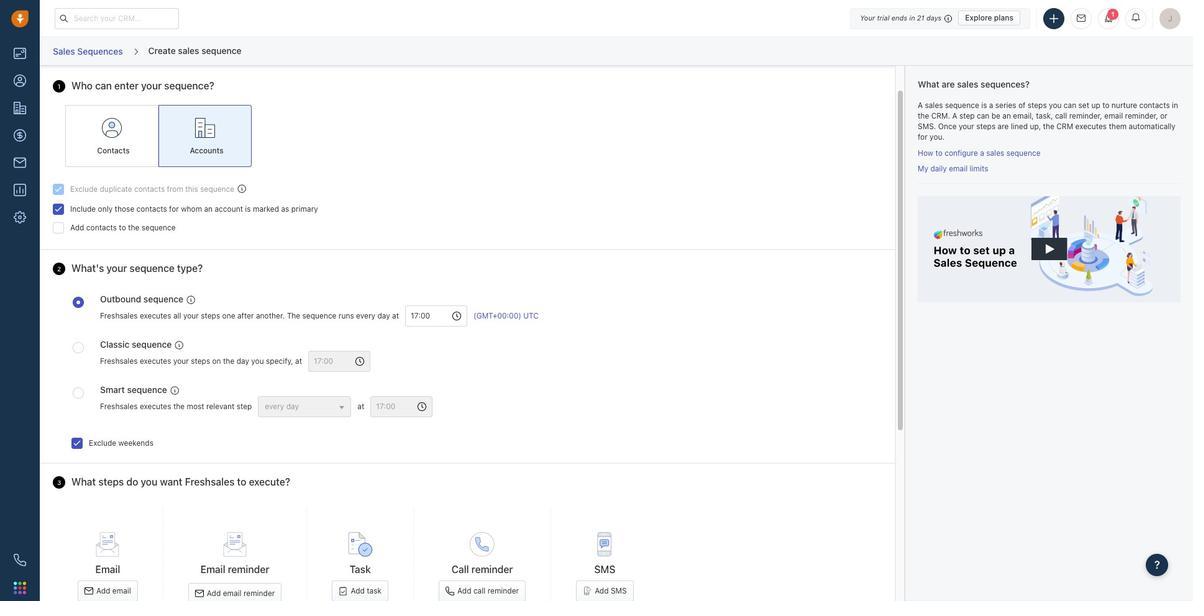 Task type: describe. For each thing, give the bounding box(es) containing it.
sales
[[53, 46, 75, 56]]

to left 'execute?'
[[237, 477, 247, 488]]

classic sequence
[[100, 339, 172, 350]]

0 horizontal spatial 1
[[58, 83, 61, 90]]

enter
[[114, 80, 139, 92]]

every inside button
[[265, 402, 284, 411]]

create
[[148, 45, 176, 56]]

every day button
[[258, 396, 352, 418]]

phone element
[[7, 548, 32, 573]]

my
[[918, 164, 929, 174]]

my daily email limits link
[[918, 164, 989, 174]]

contacts inside a sales sequence is a series of steps you can set up to nurture contacts in the crm. a step can be an email, task, call reminder, email reminder, or sms. once your steps are lined up, the crm executes them automatically for you.
[[1140, 100, 1171, 110]]

<span class=" ">sales reps can use this for weekly check-ins with leads and to run renewal campaigns e.g. renewing a contract</span> image
[[175, 341, 184, 350]]

on
[[212, 357, 221, 366]]

how to configure a sales sequence link
[[918, 148, 1041, 158]]

2 horizontal spatial at
[[392, 312, 399, 321]]

0 horizontal spatial are
[[942, 79, 956, 90]]

your right what's
[[107, 263, 127, 274]]

limits
[[970, 164, 989, 174]]

email reminder
[[201, 565, 270, 576]]

0 horizontal spatial at
[[295, 357, 302, 366]]

the down task,
[[1044, 122, 1055, 131]]

2
[[57, 266, 61, 273]]

sms.
[[918, 122, 937, 131]]

1 horizontal spatial you
[[251, 357, 264, 366]]

those
[[115, 205, 134, 214]]

type?
[[177, 263, 203, 274]]

<span class=" ">sales reps can use this for traditional drip campaigns e.g. reengaging with cold prospects</span> image
[[187, 296, 195, 305]]

task,
[[1037, 111, 1054, 120]]

specify,
[[266, 357, 293, 366]]

1 vertical spatial is
[[245, 205, 251, 214]]

the up sms.
[[918, 111, 930, 120]]

outbound
[[100, 294, 141, 305]]

execute?
[[249, 477, 290, 488]]

exclude for exclude duplicate contacts from this sequence
[[70, 185, 98, 194]]

set
[[1079, 100, 1090, 110]]

0 horizontal spatial for
[[169, 205, 179, 214]]

how
[[918, 148, 934, 158]]

primary
[[291, 205, 318, 214]]

create sales sequence
[[148, 45, 242, 56]]

1 vertical spatial day
[[237, 357, 249, 366]]

for inside a sales sequence is a series of steps you can set up to nurture contacts in the crm. a step can be an email, task, call reminder, email reminder, or sms. once your steps are lined up, the crm executes them automatically for you.
[[918, 132, 928, 142]]

sales up limits
[[987, 148, 1005, 158]]

what's
[[72, 263, 104, 274]]

what are sales sequences?
[[918, 79, 1030, 90]]

exclude duplicate contacts from this sequence
[[70, 185, 235, 194]]

3
[[57, 479, 61, 487]]

task
[[350, 565, 371, 576]]

0 vertical spatial 1
[[1112, 10, 1116, 18]]

steps left one
[[201, 312, 220, 321]]

utc
[[524, 312, 539, 321]]

a inside a sales sequence is a series of steps you can set up to nurture contacts in the crm. a step can be an email, task, call reminder, email reminder, or sms. once your steps are lined up, the crm executes them automatically for you.
[[990, 100, 994, 110]]

add email button
[[78, 582, 138, 602]]

include only those contacts for whom an account is marked as primary
[[70, 205, 318, 214]]

email inside a sales sequence is a series of steps you can set up to nurture contacts in the crm. a step can be an email, task, call reminder, email reminder, or sms. once your steps are lined up, the crm executes them automatically for you.
[[1105, 111, 1124, 120]]

sequence down the lined at the top of page
[[1007, 148, 1041, 158]]

freshsales executes all your steps one after another. the sequence runs every day at
[[100, 312, 399, 321]]

relevant
[[206, 402, 235, 412]]

the left the most
[[173, 402, 185, 412]]

add email
[[96, 587, 131, 597]]

contacts down "only"
[[86, 223, 117, 233]]

the
[[287, 312, 300, 321]]

marked
[[253, 205, 279, 214]]

sequence up the sequence?
[[202, 45, 242, 56]]

you.
[[930, 132, 945, 142]]

or
[[1161, 111, 1168, 120]]

freshsales for outbound
[[100, 312, 138, 321]]

configure
[[945, 148, 979, 158]]

up,
[[1031, 122, 1042, 131]]

sales inside a sales sequence is a series of steps you can set up to nurture contacts in the crm. a step can be an email, task, call reminder, email reminder, or sms. once your steps are lined up, the crm executes them automatically for you.
[[926, 100, 944, 110]]

outbound sequence
[[100, 294, 184, 305]]

is inside a sales sequence is a series of steps you can set up to nurture contacts in the crm. a step can be an email, task, call reminder, email reminder, or sms. once your steps are lined up, the crm executes them automatically for you.
[[982, 100, 988, 110]]

your right all
[[183, 312, 199, 321]]

reminder inside button
[[488, 587, 519, 597]]

executes for classic sequence
[[140, 357, 171, 366]]

add sms button
[[577, 582, 634, 602]]

0 horizontal spatial a
[[981, 148, 985, 158]]

your right enter
[[141, 80, 162, 92]]

classic
[[100, 339, 130, 350]]

1 horizontal spatial a
[[953, 111, 958, 120]]

explore
[[966, 13, 993, 22]]

daily
[[931, 164, 948, 174]]

reminder up add call reminder at the left of the page
[[472, 565, 513, 576]]

sequence inside a sales sequence is a series of steps you can set up to nurture contacts in the crm. a step can be an email, task, call reminder, email reminder, or sms. once your steps are lined up, the crm executes them automatically for you.
[[946, 100, 980, 110]]

one
[[222, 312, 235, 321]]

how to configure a sales sequence
[[918, 148, 1041, 158]]

most
[[187, 402, 204, 412]]

only
[[98, 205, 113, 214]]

add task button
[[332, 582, 389, 602]]

freshsales executes the most relevant step
[[100, 402, 252, 412]]

email,
[[1014, 111, 1035, 120]]

crm
[[1057, 122, 1074, 131]]

21
[[918, 14, 925, 22]]

account
[[215, 205, 243, 214]]

series
[[996, 100, 1017, 110]]

to down those
[[119, 223, 126, 233]]

in inside a sales sequence is a series of steps you can set up to nurture contacts in the crm. a step can be an email, task, call reminder, email reminder, or sms. once your steps are lined up, the crm executes them automatically for you.
[[1173, 100, 1179, 110]]

your
[[861, 14, 876, 22]]

add for sms
[[595, 587, 609, 597]]

1 reminder, from the left
[[1070, 111, 1103, 120]]

add call reminder
[[458, 587, 519, 597]]

what for what steps do you want freshsales to execute?
[[72, 477, 96, 488]]

do
[[126, 477, 138, 488]]

days
[[927, 14, 942, 22]]

add for email reminder
[[207, 589, 221, 599]]

contacts link
[[65, 105, 159, 167]]

freshsales executes your steps on the day you specify, at
[[100, 357, 302, 366]]

every day
[[265, 402, 299, 411]]

automatically
[[1130, 122, 1176, 131]]

sales sequences link
[[52, 42, 124, 61]]

once
[[939, 122, 957, 131]]

from
[[167, 185, 183, 194]]

steps up task,
[[1028, 100, 1048, 110]]

want
[[160, 477, 183, 488]]



Task type: locate. For each thing, give the bounding box(es) containing it.
sales left sequences? at the right of the page
[[958, 79, 979, 90]]

reminder down email reminder
[[244, 589, 275, 599]]

sequence down "exclude duplicate contacts from this sequence"
[[142, 223, 176, 233]]

freshsales for classic
[[100, 357, 138, 366]]

what for what are sales sequences?
[[918, 79, 940, 90]]

1 horizontal spatial call
[[1056, 111, 1068, 120]]

are up the crm.
[[942, 79, 956, 90]]

who can enter your sequence?
[[72, 80, 214, 92]]

email up add email reminder button
[[201, 565, 225, 576]]

sequence up account
[[200, 185, 235, 194]]

sequences
[[77, 46, 123, 56]]

your inside a sales sequence is a series of steps you can set up to nurture contacts in the crm. a step can be an email, task, call reminder, email reminder, or sms. once your steps are lined up, the crm executes them automatically for you.
[[959, 122, 975, 131]]

the down those
[[128, 223, 140, 233]]

lined
[[1012, 122, 1029, 131]]

are inside a sales sequence is a series of steps you can set up to nurture contacts in the crm. a step can be an email, task, call reminder, email reminder, or sms. once your steps are lined up, the crm executes them automatically for you.
[[998, 122, 1010, 131]]

contacts up or
[[1140, 100, 1171, 110]]

day
[[378, 312, 390, 321], [237, 357, 249, 366], [287, 402, 299, 411]]

explore plans
[[966, 13, 1014, 22]]

you left specify,
[[251, 357, 264, 366]]

step right relevant
[[237, 402, 252, 412]]

whom
[[181, 205, 202, 214]]

the right on
[[223, 357, 235, 366]]

what up the crm.
[[918, 79, 940, 90]]

1 horizontal spatial at
[[358, 402, 365, 412]]

1 vertical spatial what
[[72, 477, 96, 488]]

1 horizontal spatial in
[[1173, 100, 1179, 110]]

0 vertical spatial you
[[1050, 100, 1062, 110]]

0 vertical spatial are
[[942, 79, 956, 90]]

1 email from the left
[[95, 565, 120, 576]]

0 vertical spatial every
[[356, 312, 376, 321]]

at right 'runs'
[[392, 312, 399, 321]]

an down series
[[1003, 111, 1012, 120]]

up
[[1092, 100, 1101, 110]]

reminder
[[228, 565, 270, 576], [472, 565, 513, 576], [488, 587, 519, 597], [244, 589, 275, 599]]

0 vertical spatial at
[[392, 312, 399, 321]]

1 vertical spatial 1
[[58, 83, 61, 90]]

to right up
[[1103, 100, 1110, 110]]

freshsales for smart
[[100, 402, 138, 412]]

every right 'runs'
[[356, 312, 376, 321]]

2 reminder, from the left
[[1126, 111, 1159, 120]]

can left be at the right of page
[[978, 111, 990, 120]]

2 horizontal spatial you
[[1050, 100, 1062, 110]]

0 vertical spatial exclude
[[70, 185, 98, 194]]

crm.
[[932, 111, 951, 120]]

steps left on
[[191, 357, 210, 366]]

freshsales down smart
[[100, 402, 138, 412]]

call
[[1056, 111, 1068, 120], [474, 587, 486, 597]]

0 vertical spatial step
[[960, 111, 975, 120]]

1 vertical spatial for
[[169, 205, 179, 214]]

weekends
[[118, 439, 154, 448]]

reminder up add email reminder
[[228, 565, 270, 576]]

for down sms.
[[918, 132, 928, 142]]

1 horizontal spatial a
[[990, 100, 994, 110]]

sequence right the at the left
[[303, 312, 337, 321]]

1 vertical spatial a
[[981, 148, 985, 158]]

you right do
[[141, 477, 158, 488]]

0 vertical spatial a
[[990, 100, 994, 110]]

executes inside a sales sequence is a series of steps you can set up to nurture contacts in the crm. a step can be an email, task, call reminder, email reminder, or sms. once your steps are lined up, the crm executes them automatically for you.
[[1076, 122, 1108, 131]]

1 horizontal spatial reminder,
[[1126, 111, 1159, 120]]

who
[[72, 80, 93, 92]]

1 horizontal spatial every
[[356, 312, 376, 321]]

freshsales right want
[[185, 477, 235, 488]]

0 vertical spatial in
[[910, 14, 916, 22]]

your trial ends in 21 days
[[861, 14, 942, 22]]

to inside a sales sequence is a series of steps you can set up to nurture contacts in the crm. a step can be an email, task, call reminder, email reminder, or sms. once your steps are lined up, the crm executes them automatically for you.
[[1103, 100, 1110, 110]]

a
[[990, 100, 994, 110], [981, 148, 985, 158]]

reminder down the 'call reminder'
[[488, 587, 519, 597]]

as
[[281, 205, 289, 214]]

every contact has a unique email address, so don't worry about duplication. image
[[238, 185, 246, 193]]

None text field
[[371, 396, 433, 418]]

your down <span class=" ">sales reps can use this for weekly check-ins with leads and to run renewal campaigns e.g. renewing a contract</span> icon
[[173, 357, 189, 366]]

0 horizontal spatial an
[[204, 205, 213, 214]]

0 horizontal spatial you
[[141, 477, 158, 488]]

you inside a sales sequence is a series of steps you can set up to nurture contacts in the crm. a step can be an email, task, call reminder, email reminder, or sms. once your steps are lined up, the crm executes them automatically for you.
[[1050, 100, 1062, 110]]

day down specify,
[[287, 402, 299, 411]]

(gmt+00:00) utc link
[[474, 311, 539, 322]]

a up sms.
[[918, 100, 924, 110]]

2 vertical spatial at
[[358, 402, 365, 412]]

executes left all
[[140, 312, 171, 321]]

1 vertical spatial sms
[[611, 587, 627, 597]]

add sms
[[595, 587, 627, 597]]

freshsales
[[100, 312, 138, 321], [100, 357, 138, 366], [100, 402, 138, 412], [185, 477, 235, 488]]

you up task,
[[1050, 100, 1062, 110]]

call reminder
[[452, 565, 513, 576]]

sequences?
[[981, 79, 1030, 90]]

the
[[918, 111, 930, 120], [1044, 122, 1055, 131], [128, 223, 140, 233], [223, 357, 235, 366], [173, 402, 185, 412]]

0 horizontal spatial is
[[245, 205, 251, 214]]

0 horizontal spatial in
[[910, 14, 916, 22]]

freshworks switcher image
[[14, 583, 26, 595]]

for
[[918, 132, 928, 142], [169, 205, 179, 214]]

sequence up 'outbound sequence'
[[130, 263, 175, 274]]

0 horizontal spatial a
[[918, 100, 924, 110]]

1 horizontal spatial are
[[998, 122, 1010, 131]]

1 horizontal spatial for
[[918, 132, 928, 142]]

sequence left <span class=" ">sales reps can use this for weekly check-ins with leads and to run renewal campaigns e.g. renewing a contract</span> icon
[[132, 339, 172, 350]]

them
[[1110, 122, 1128, 131]]

add for task
[[351, 587, 365, 597]]

sequence left <span class=" ">sales reps can use this for prospecting and account-based selling e.g. following up with event attendees</span> icon
[[127, 385, 167, 395]]

1 vertical spatial call
[[474, 587, 486, 597]]

<span class=" ">sales reps can use this for prospecting and account-based selling e.g. following up with event attendees</span> image
[[170, 387, 179, 395]]

executes down <span class=" ">sales reps can use this for prospecting and account-based selling e.g. following up with event attendees</span> icon
[[140, 402, 171, 412]]

task
[[367, 587, 382, 597]]

are
[[942, 79, 956, 90], [998, 122, 1010, 131]]

0 vertical spatial can
[[95, 80, 112, 92]]

of
[[1019, 100, 1026, 110]]

reminder,
[[1070, 111, 1103, 120], [1126, 111, 1159, 120]]

1 horizontal spatial email
[[201, 565, 225, 576]]

your right once
[[959, 122, 975, 131]]

call down the 'call reminder'
[[474, 587, 486, 597]]

0 vertical spatial call
[[1056, 111, 1068, 120]]

2 vertical spatial day
[[287, 402, 299, 411]]

step right the crm.
[[960, 111, 975, 120]]

add for call reminder
[[458, 587, 472, 597]]

0 horizontal spatial reminder,
[[1070, 111, 1103, 120]]

0 horizontal spatial every
[[265, 402, 284, 411]]

1 vertical spatial in
[[1173, 100, 1179, 110]]

call inside add call reminder button
[[474, 587, 486, 597]]

None text field
[[406, 306, 468, 327], [308, 351, 371, 372], [406, 306, 468, 327], [308, 351, 371, 372]]

contacts left from
[[134, 185, 165, 194]]

0 vertical spatial day
[[378, 312, 390, 321]]

1 vertical spatial every
[[265, 402, 284, 411]]

(gmt+00:00)
[[474, 312, 522, 321]]

are down be at the right of page
[[998, 122, 1010, 131]]

1 vertical spatial you
[[251, 357, 264, 366]]

day right 'runs'
[[378, 312, 390, 321]]

1 horizontal spatial can
[[978, 111, 990, 120]]

smart sequence
[[100, 385, 167, 395]]

1 horizontal spatial 1
[[1112, 10, 1116, 18]]

for left whom
[[169, 205, 179, 214]]

executes down up
[[1076, 122, 1108, 131]]

sales sequences
[[53, 46, 123, 56]]

0 horizontal spatial call
[[474, 587, 486, 597]]

day inside button
[[287, 402, 299, 411]]

0 vertical spatial an
[[1003, 111, 1012, 120]]

sequence down what are sales sequences?
[[946, 100, 980, 110]]

a up be at the right of page
[[990, 100, 994, 110]]

runs
[[339, 312, 354, 321]]

sms
[[595, 565, 616, 576], [611, 587, 627, 597]]

you
[[1050, 100, 1062, 110], [251, 357, 264, 366], [141, 477, 158, 488]]

an inside a sales sequence is a series of steps you can set up to nurture contacts in the crm. a step can be an email, task, call reminder, email reminder, or sms. once your steps are lined up, the crm executes them automatically for you.
[[1003, 111, 1012, 120]]

a up limits
[[981, 148, 985, 158]]

steps left do
[[98, 477, 124, 488]]

1 vertical spatial can
[[1065, 100, 1077, 110]]

add task
[[351, 587, 382, 597]]

sequence up all
[[144, 294, 184, 305]]

sequence
[[202, 45, 242, 56], [946, 100, 980, 110], [1007, 148, 1041, 158], [200, 185, 235, 194], [142, 223, 176, 233], [130, 263, 175, 274], [144, 294, 184, 305], [303, 312, 337, 321], [132, 339, 172, 350], [127, 385, 167, 395]]

reminder, down set at the right
[[1070, 111, 1103, 120]]

contacts down "exclude duplicate contacts from this sequence"
[[137, 205, 167, 214]]

add inside button
[[458, 587, 472, 597]]

is left series
[[982, 100, 988, 110]]

is
[[982, 100, 988, 110], [245, 205, 251, 214]]

1 horizontal spatial what
[[918, 79, 940, 90]]

day right on
[[237, 357, 249, 366]]

an
[[1003, 111, 1012, 120], [204, 205, 213, 214]]

1 vertical spatial exclude
[[89, 439, 116, 448]]

add call reminder button
[[439, 582, 526, 602]]

at right specify,
[[295, 357, 302, 366]]

2 vertical spatial can
[[978, 111, 990, 120]]

0 horizontal spatial step
[[237, 402, 252, 412]]

call inside a sales sequence is a series of steps you can set up to nurture contacts in the crm. a step can be an email, task, call reminder, email reminder, or sms. once your steps are lined up, the crm executes them automatically for you.
[[1056, 111, 1068, 120]]

Search your CRM... text field
[[55, 8, 179, 29]]

sales right create
[[178, 45, 199, 56]]

1 horizontal spatial an
[[1003, 111, 1012, 120]]

call up crm
[[1056, 111, 1068, 120]]

1 vertical spatial an
[[204, 205, 213, 214]]

an right whom
[[204, 205, 213, 214]]

my daily email limits
[[918, 164, 989, 174]]

(gmt+00:00) utc
[[474, 312, 539, 321]]

what
[[918, 79, 940, 90], [72, 477, 96, 488]]

1 link
[[1099, 8, 1120, 29]]

a up once
[[953, 111, 958, 120]]

can left set at the right
[[1065, 100, 1077, 110]]

ends
[[892, 14, 908, 22]]

freshsales down outbound
[[100, 312, 138, 321]]

0 vertical spatial sms
[[595, 565, 616, 576]]

0 vertical spatial for
[[918, 132, 928, 142]]

explore plans link
[[959, 11, 1021, 25]]

email for email reminder
[[201, 565, 225, 576]]

2 email from the left
[[201, 565, 225, 576]]

a
[[918, 100, 924, 110], [953, 111, 958, 120]]

2 horizontal spatial can
[[1065, 100, 1077, 110]]

0 vertical spatial a
[[918, 100, 924, 110]]

1 vertical spatial a
[[953, 111, 958, 120]]

contacts
[[97, 146, 130, 156]]

smart
[[100, 385, 125, 395]]

executes
[[1076, 122, 1108, 131], [140, 312, 171, 321], [140, 357, 171, 366], [140, 402, 171, 412]]

in left 21
[[910, 14, 916, 22]]

add email reminder button
[[188, 584, 282, 602]]

0 horizontal spatial can
[[95, 80, 112, 92]]

include
[[70, 205, 96, 214]]

1 horizontal spatial day
[[287, 402, 299, 411]]

nurture
[[1112, 100, 1138, 110]]

every down specify,
[[265, 402, 284, 411]]

what steps do you want freshsales to execute?
[[72, 477, 290, 488]]

every
[[356, 312, 376, 321], [265, 402, 284, 411]]

step
[[960, 111, 975, 120], [237, 402, 252, 412]]

executes for outbound sequence
[[140, 312, 171, 321]]

0 horizontal spatial what
[[72, 477, 96, 488]]

0 vertical spatial what
[[918, 79, 940, 90]]

steps down be at the right of page
[[977, 122, 996, 131]]

reminder, up automatically
[[1126, 111, 1159, 120]]

trial
[[878, 14, 890, 22]]

add for email
[[96, 587, 110, 597]]

exclude up the include on the top of page
[[70, 185, 98, 194]]

phone image
[[14, 555, 26, 567]]

can right "who"
[[95, 80, 112, 92]]

plans
[[995, 13, 1014, 22]]

reminder inside button
[[244, 589, 275, 599]]

sales up the crm.
[[926, 100, 944, 110]]

1 vertical spatial at
[[295, 357, 302, 366]]

0 vertical spatial is
[[982, 100, 988, 110]]

1 horizontal spatial step
[[960, 111, 975, 120]]

exclude for exclude weekends
[[89, 439, 116, 448]]

after
[[238, 312, 254, 321]]

2 vertical spatial you
[[141, 477, 158, 488]]

executes down the classic sequence
[[140, 357, 171, 366]]

exclude weekends
[[89, 439, 154, 448]]

0 horizontal spatial day
[[237, 357, 249, 366]]

what right 3
[[72, 477, 96, 488]]

executes for smart sequence
[[140, 402, 171, 412]]

in up automatically
[[1173, 100, 1179, 110]]

is left marked
[[245, 205, 251, 214]]

sms inside button
[[611, 587, 627, 597]]

add inside button
[[595, 587, 609, 597]]

freshsales down classic
[[100, 357, 138, 366]]

email up 'add email' button
[[95, 565, 120, 576]]

1 vertical spatial step
[[237, 402, 252, 412]]

2 horizontal spatial day
[[378, 312, 390, 321]]

to right how
[[936, 148, 943, 158]]

1 horizontal spatial is
[[982, 100, 988, 110]]

email for email
[[95, 565, 120, 576]]

all
[[173, 312, 181, 321]]

this
[[185, 185, 198, 194]]

0 horizontal spatial email
[[95, 565, 120, 576]]

add email reminder
[[207, 589, 275, 599]]

your
[[141, 80, 162, 92], [959, 122, 975, 131], [107, 263, 127, 274], [183, 312, 199, 321], [173, 357, 189, 366]]

exclude left weekends
[[89, 439, 116, 448]]

1 vertical spatial are
[[998, 122, 1010, 131]]

at right the every day button
[[358, 402, 365, 412]]

step inside a sales sequence is a series of steps you can set up to nurture contacts in the crm. a step can be an email, task, call reminder, email reminder, or sms. once your steps are lined up, the crm executes them automatically for you.
[[960, 111, 975, 120]]



Task type: vqa. For each thing, say whether or not it's contained in the screenshot.
left can
yes



